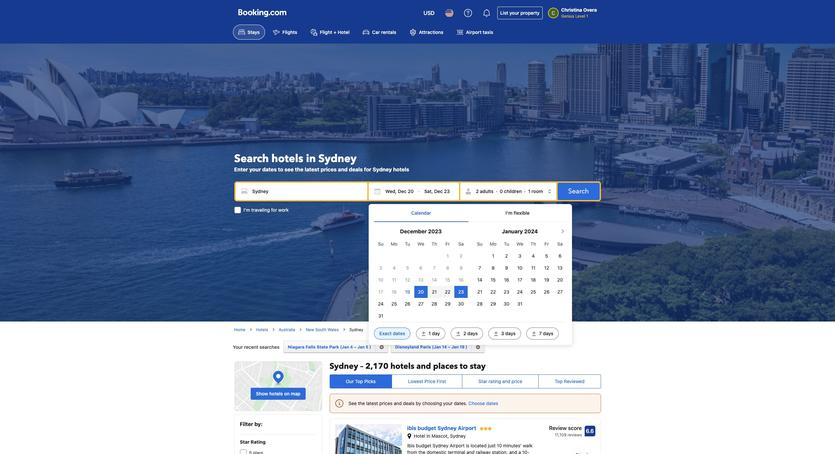 Task type: vqa. For each thing, say whether or not it's contained in the screenshot.


Task type: locate. For each thing, give the bounding box(es) containing it.
1 ) from the left
[[370, 345, 371, 350]]

26 down 19 december 2023 checkbox
[[405, 302, 411, 307]]

1 horizontal spatial 21
[[478, 290, 483, 295]]

0 horizontal spatial 27
[[418, 302, 424, 307]]

hotel
[[338, 29, 350, 35], [414, 434, 426, 440]]

fr up 1 checkbox
[[446, 241, 450, 247]]

1 horizontal spatial your
[[443, 401, 453, 407]]

january 2024
[[502, 229, 538, 235]]

1 svg image from the left
[[374, 188, 381, 195]]

4 December 2023 checkbox
[[393, 266, 396, 271]]

2 horizontal spatial 10
[[518, 266, 523, 271]]

2 horizontal spatial 14
[[478, 278, 483, 283]]

6 up "13 january 2024" option
[[559, 254, 562, 259]]

15 down 8 december 2023 checkbox
[[445, 278, 450, 283]]

search inside search button
[[569, 187, 589, 196]]

sa up 2 option
[[459, 241, 464, 247]]

21 up 28 december 2023 checkbox
[[432, 290, 437, 295]]

airport
[[466, 29, 482, 35], [458, 426, 477, 432], [450, 443, 465, 449]]

1 ( from the left
[[340, 345, 342, 350]]

room
[[532, 189, 543, 194]]

2 mo from the left
[[490, 241, 497, 247]]

1 jan from the left
[[342, 345, 349, 350]]

tu down december
[[405, 241, 410, 247]]

0 horizontal spatial 21
[[432, 290, 437, 295]]

0 horizontal spatial for
[[271, 207, 277, 213]]

1 horizontal spatial 30
[[504, 302, 510, 307]]

2 29 from the left
[[491, 302, 496, 307]]

1 vertical spatial the
[[358, 401, 365, 407]]

1 sa from the left
[[459, 241, 464, 247]]

hotel down 'ibis'
[[414, 434, 426, 440]]

mascot,
[[432, 434, 449, 440]]

21 for the 21 january 2024 option
[[478, 290, 483, 295]]

svg image
[[374, 188, 381, 195], [425, 188, 431, 195]]

26 for 26 january 2024 option
[[544, 290, 550, 295]]

0 vertical spatial 12
[[545, 266, 549, 271]]

2 jan from the left
[[358, 345, 365, 350]]

the inside 'ibis budget sydney airport is located just 10 minutes' walk from the domestic terminal and railway station, and a 10'
[[419, 450, 426, 455]]

2 vertical spatial 5
[[366, 345, 369, 350]]

0 horizontal spatial 9
[[460, 266, 463, 271]]

ibis budget sydney airport
[[407, 426, 478, 432]]

jan right paris
[[434, 345, 441, 350]]

star rating
[[240, 440, 266, 446]]

10 inside 'ibis budget sydney airport is located just 10 minutes' walk from the domestic terminal and railway station, and a 10'
[[497, 443, 502, 449]]

1 9 from the left
[[460, 266, 463, 271]]

sa up 6 option
[[558, 241, 563, 247]]

to left see
[[278, 167, 283, 173]]

budget right 'ibis'
[[418, 426, 436, 432]]

4 for 4 december 2023 option
[[393, 266, 396, 271]]

1 22 from the left
[[445, 290, 451, 295]]

th down 2023
[[432, 241, 437, 247]]

26 down 19 january 2024 option
[[544, 290, 550, 295]]

1 inside christina overa genius level 1
[[587, 14, 589, 19]]

19 inside disneyland paris ( jan 14 – jan  19 )
[[460, 345, 465, 350]]

30 for '30 december 2023' option
[[458, 302, 464, 307]]

review
[[549, 426, 567, 432]]

1 days from the left
[[468, 331, 478, 337]]

0 vertical spatial your
[[510, 10, 520, 16]]

0 horizontal spatial 15
[[445, 278, 450, 283]]

None search field
[[234, 182, 601, 346]]

2 svg image from the left
[[425, 188, 431, 195]]

3 days
[[501, 331, 516, 337]]

1 horizontal spatial to
[[460, 362, 468, 373]]

10 up station,
[[497, 443, 502, 449]]

taxis
[[483, 29, 493, 35]]

your
[[510, 10, 520, 16], [249, 167, 261, 173], [443, 401, 453, 407]]

2 january 2024 element from the left
[[473, 238, 567, 311]]

1 horizontal spatial su
[[477, 241, 483, 247]]

31 for 31 "checkbox" at the left of page
[[379, 314, 383, 319]]

3 down 30 january 2024 option
[[501, 331, 504, 337]]

8 up 15 december 2023 option
[[446, 266, 449, 271]]

1 horizontal spatial days
[[506, 331, 516, 337]]

tab list containing calendar
[[374, 204, 567, 222]]

airport inside 'ibis budget sydney airport is located just 10 minutes' walk from the domestic terminal and railway station, and a 10'
[[450, 443, 465, 449]]

8
[[446, 266, 449, 271], [492, 266, 495, 271]]

3 jan from the left
[[434, 345, 441, 350]]

– up "our top picks"
[[360, 362, 364, 373]]

your inside search hotels in sydney enter your dates to see the latest prices and deals for sydney hotels
[[249, 167, 261, 173]]

search
[[234, 152, 269, 166], [569, 187, 589, 196]]

the
[[295, 167, 304, 173], [358, 401, 365, 407], [419, 450, 426, 455]]

2 9 from the left
[[505, 266, 508, 271]]

17 for 17 december 2023 checkbox
[[379, 290, 383, 295]]

january 2024 element
[[374, 238, 468, 323], [473, 238, 567, 311]]

rentals
[[381, 29, 397, 35]]

16 down the 9 december 2023 option
[[459, 278, 464, 283]]

0 horizontal spatial 3
[[380, 266, 382, 271]]

18 up 25 january 2024 option
[[531, 278, 536, 283]]

6.6
[[586, 429, 594, 435]]

ibis
[[407, 443, 415, 449]]

1 vertical spatial 11
[[392, 278, 397, 283]]

2 21 from the left
[[478, 290, 483, 295]]

4 jan from the left
[[452, 345, 459, 350]]

29
[[445, 302, 451, 307], [491, 302, 496, 307]]

8 up 15 option
[[492, 266, 495, 271]]

2 we from the left
[[517, 241, 524, 247]]

30 down 23 december 2023 checkbox
[[458, 302, 464, 307]]

2 vertical spatial airport
[[450, 443, 465, 449]]

30 December 2023 checkbox
[[458, 302, 464, 307]]

1 mo from the left
[[391, 241, 398, 247]]

traveling
[[251, 207, 270, 213]]

12 up 19 january 2024 option
[[545, 266, 549, 271]]

0 horizontal spatial 14
[[432, 278, 437, 283]]

2 30 from the left
[[504, 302, 510, 307]]

1 vertical spatial 27
[[418, 302, 424, 307]]

0 vertical spatial airport
[[466, 29, 482, 35]]

mo up 1 january 2024 checkbox
[[490, 241, 497, 247]]

2 horizontal spatial 3
[[519, 254, 522, 259]]

0 vertical spatial 3
[[519, 254, 522, 259]]

1 horizontal spatial sa
[[558, 241, 563, 247]]

17 for the 17 option
[[518, 278, 523, 283]]

0 vertical spatial 31
[[518, 302, 523, 307]]

enter
[[234, 167, 248, 173]]

0 vertical spatial budget
[[418, 426, 436, 432]]

in inside search hotels in sydney enter your dates to see the latest prices and deals for sydney hotels
[[306, 152, 316, 166]]

1 vertical spatial 13
[[419, 278, 424, 283]]

1 fr from the left
[[446, 241, 450, 247]]

2 15 from the left
[[491, 278, 496, 283]]

15 for 15 december 2023 option
[[445, 278, 450, 283]]

mo up 4 december 2023 option
[[391, 241, 398, 247]]

12 December 2023 checkbox
[[405, 278, 410, 283]]

0 horizontal spatial 7
[[433, 266, 436, 271]]

– inside niagara falls state park ( jan 4 – jan  5 )
[[354, 345, 357, 350]]

24 December 2023 checkbox
[[378, 302, 384, 307]]

0 horizontal spatial 26
[[405, 302, 411, 307]]

28 for 28 december 2023 checkbox
[[432, 302, 437, 307]]

1 horizontal spatial 18
[[531, 278, 536, 283]]

i'm left traveling
[[244, 207, 250, 213]]

0 vertical spatial latest
[[305, 167, 320, 173]]

2 th from the left
[[531, 241, 536, 247]]

0 vertical spatial 10
[[518, 266, 523, 271]]

tu for january 2024
[[504, 241, 509, 247]]

3 for 3 january 2024 "checkbox"
[[519, 254, 522, 259]]

we for january
[[517, 241, 524, 247]]

1 tu from the left
[[405, 241, 410, 247]]

fr
[[446, 241, 450, 247], [545, 241, 549, 247]]

0 vertical spatial 24
[[517, 290, 523, 295]]

i'm for i'm traveling for work
[[244, 207, 250, 213]]

10 down 3 december 2023 checkbox
[[378, 278, 384, 283]]

0 horizontal spatial 25
[[392, 302, 397, 307]]

airport for ibis budget sydney airport
[[458, 426, 477, 432]]

deals inside search hotels in sydney enter your dates to see the latest prices and deals for sydney hotels
[[349, 167, 363, 173]]

0 horizontal spatial star
[[240, 440, 250, 446]]

24 January 2024 checkbox
[[517, 290, 523, 295]]

26 December 2023 checkbox
[[405, 302, 411, 307]]

2 dec from the left
[[434, 189, 443, 194]]

your left dates.
[[443, 401, 453, 407]]

su for january 2024
[[477, 241, 483, 247]]

park
[[329, 345, 339, 350]]

24
[[517, 290, 523, 295], [378, 302, 384, 307]]

( inside disneyland paris ( jan 14 – jan  19 )
[[432, 345, 434, 350]]

0 horizontal spatial –
[[354, 345, 357, 350]]

23 January 2024 checkbox
[[504, 290, 510, 295]]

17 December 2023 checkbox
[[379, 290, 383, 295]]

from
[[407, 450, 417, 455]]

10 January 2024 checkbox
[[518, 266, 523, 271]]

–
[[354, 345, 357, 350], [448, 345, 451, 350], [360, 362, 364, 373]]

1 · from the left
[[496, 189, 498, 194]]

exact dates
[[380, 331, 405, 337]]

th up 4 january 2024 option
[[531, 241, 536, 247]]

27
[[558, 290, 563, 295], [418, 302, 424, 307]]

0 horizontal spatial 29
[[445, 302, 451, 307]]

17
[[518, 278, 523, 283], [379, 290, 383, 295]]

19 December 2023 checkbox
[[405, 290, 410, 295]]

tu up 2 january 2024 checkbox
[[504, 241, 509, 247]]

stays link
[[233, 25, 265, 40]]

jan down sydney link
[[358, 345, 365, 350]]

9 up 16 option
[[460, 266, 463, 271]]

2 22 from the left
[[491, 290, 496, 295]]

31 down 24 checkbox
[[518, 302, 523, 307]]

su up 3 december 2023 checkbox
[[378, 241, 384, 247]]

see
[[285, 167, 294, 173]]

sydney – 2,170 hotels and places to stay
[[330, 362, 486, 373]]

9 for 9 january 2024 checkbox
[[505, 266, 508, 271]]

14 January 2024 checkbox
[[478, 278, 483, 283]]

1 horizontal spatial 13
[[558, 266, 563, 271]]

i'm flexible
[[506, 210, 530, 216]]

19 down 12 december 2023 checkbox
[[405, 290, 410, 295]]

4 up 11 january 2024 checkbox
[[532, 254, 535, 259]]

14 down 7 checkbox
[[432, 278, 437, 283]]

5 December 2023 checkbox
[[406, 266, 409, 271]]

1 vertical spatial 19
[[405, 290, 410, 295]]

24 down 17 december 2023 checkbox
[[378, 302, 384, 307]]

18 down 11 december 2023 option
[[392, 290, 397, 295]]

2 horizontal spatial dates
[[486, 401, 498, 407]]

0 horizontal spatial january 2024 element
[[374, 238, 468, 323]]

17 January 2024 checkbox
[[518, 278, 523, 283]]

29 down '22 december 2023' option
[[445, 302, 451, 307]]

1 29 from the left
[[445, 302, 451, 307]]

7 December 2023 checkbox
[[433, 266, 436, 271]]

0 horizontal spatial 22
[[445, 290, 451, 295]]

days for 2 days
[[468, 331, 478, 337]]

flight + hotel
[[320, 29, 350, 35]]

1 horizontal spatial 8
[[492, 266, 495, 271]]

hotels inside button
[[269, 392, 283, 397]]

your recent searches
[[233, 345, 280, 350]]

2 right day on the right of the page
[[464, 331, 466, 337]]

19 for 19 january 2024 option
[[544, 278, 550, 283]]

) left the disneyland paris - remove this item from your recent searches image
[[466, 345, 468, 350]]

28 down 21 december 2023 checkbox
[[432, 302, 437, 307]]

17 up 24 checkbox
[[518, 278, 523, 283]]

to inside search hotels in sydney enter your dates to see the latest prices and deals for sydney hotels
[[278, 167, 283, 173]]

searches
[[260, 345, 280, 350]]

1 su from the left
[[378, 241, 384, 247]]

we up 3 january 2024 "checkbox"
[[517, 241, 524, 247]]

hotel right the +
[[338, 29, 350, 35]]

3 up 10 checkbox
[[519, 254, 522, 259]]

22 December 2023 checkbox
[[445, 290, 451, 295]]

11 up 18 december 2023 checkbox
[[392, 278, 397, 283]]

1 28 from the left
[[432, 302, 437, 307]]

in
[[306, 152, 316, 166], [427, 434, 431, 440]]

1 vertical spatial 5
[[406, 266, 409, 271]]

0 horizontal spatial (
[[340, 345, 342, 350]]

2 28 from the left
[[477, 302, 483, 307]]

price
[[512, 379, 523, 385]]

days for 7 days
[[543, 331, 554, 337]]

1 horizontal spatial 7
[[479, 266, 481, 271]]

1 16 from the left
[[459, 278, 464, 283]]

19 left the disneyland paris - remove this item from your recent searches image
[[460, 345, 465, 350]]

tab list
[[374, 204, 567, 222]]

30
[[458, 302, 464, 307], [504, 302, 510, 307]]

20 up 27 january 2024 checkbox
[[558, 278, 563, 283]]

1 21 from the left
[[432, 290, 437, 295]]

1 vertical spatial 4
[[393, 266, 396, 271]]

svg image up calendar button
[[425, 188, 431, 195]]

2 ) from the left
[[466, 345, 468, 350]]

hotels
[[256, 328, 268, 333]]

2 8 from the left
[[492, 266, 495, 271]]

2 horizontal spatial 7
[[539, 331, 542, 337]]

21 January 2024 checkbox
[[478, 290, 483, 295]]

2 16 from the left
[[504, 278, 509, 283]]

0 vertical spatial 26
[[544, 290, 550, 295]]

25
[[531, 290, 536, 295], [392, 302, 397, 307]]

we down december 2023
[[418, 241, 425, 247]]

12 for 12 december 2023 checkbox
[[405, 278, 410, 283]]

18 December 2023 checkbox
[[392, 290, 397, 295]]

our top picks
[[346, 379, 376, 385]]

flexible
[[514, 210, 530, 216]]

27 December 2023 checkbox
[[418, 302, 424, 307]]

10
[[518, 266, 523, 271], [378, 278, 384, 283], [497, 443, 502, 449]]

dates left see
[[262, 167, 277, 173]]

jan
[[342, 345, 349, 350], [358, 345, 365, 350], [434, 345, 441, 350], [452, 345, 459, 350]]

2 up the 9 december 2023 option
[[460, 254, 463, 259]]

12 for 12 checkbox at the right bottom of page
[[545, 266, 549, 271]]

1 horizontal spatial svg image
[[425, 188, 431, 195]]

1 vertical spatial 12
[[405, 278, 410, 283]]

0 horizontal spatial search
[[234, 152, 269, 166]]

2 ( from the left
[[432, 345, 434, 350]]

16 for 16 option
[[459, 278, 464, 283]]

1 15 from the left
[[445, 278, 450, 283]]

11 for 11 january 2024 checkbox
[[532, 266, 536, 271]]

1 8 from the left
[[446, 266, 449, 271]]

to left stay in the right of the page
[[460, 362, 468, 373]]

top right our
[[355, 379, 363, 385]]

13 January 2024 checkbox
[[558, 266, 563, 271]]

1 vertical spatial in
[[427, 434, 431, 440]]

sat,
[[425, 189, 433, 194]]

0 vertical spatial 11
[[532, 266, 536, 271]]

airport up is
[[458, 426, 477, 432]]

2 days from the left
[[506, 331, 516, 337]]

0 horizontal spatial sa
[[459, 241, 464, 247]]

16 down 9 january 2024 checkbox
[[504, 278, 509, 283]]

1 vertical spatial airport
[[458, 426, 477, 432]]

14 right paris
[[442, 345, 447, 350]]

0 horizontal spatial svg image
[[374, 188, 381, 195]]

1 vertical spatial your
[[249, 167, 261, 173]]

8 for 8 checkbox
[[492, 266, 495, 271]]

20 up 27 checkbox
[[418, 290, 424, 295]]

0 vertical spatial 27
[[558, 290, 563, 295]]

2 horizontal spatial 4
[[532, 254, 535, 259]]

none search field containing search
[[234, 182, 601, 346]]

1 horizontal spatial 10
[[497, 443, 502, 449]]

18 for 18 december 2023 checkbox
[[392, 290, 397, 295]]

1 vertical spatial prices
[[380, 401, 393, 407]]

14 inside disneyland paris ( jan 14 – jan  19 )
[[442, 345, 447, 350]]

1 vertical spatial latest
[[366, 401, 378, 407]]

by:
[[255, 422, 263, 428]]

0 horizontal spatial ·
[[496, 189, 498, 194]]

su up 7 option
[[477, 241, 483, 247]]

12 up 19 december 2023 checkbox
[[405, 278, 410, 283]]

22
[[445, 290, 451, 295], [491, 290, 496, 295]]

9 up 16 january 2024 checkbox
[[505, 266, 508, 271]]

0 horizontal spatial 5
[[366, 345, 369, 350]]

2 vertical spatial the
[[419, 450, 426, 455]]

0 horizontal spatial deals
[[349, 167, 363, 173]]

14 December 2023 checkbox
[[432, 278, 437, 283]]

1 horizontal spatial 14
[[442, 345, 447, 350]]

0 horizontal spatial 13
[[419, 278, 424, 283]]

1 horizontal spatial 5
[[406, 266, 409, 271]]

new south wales link
[[306, 328, 339, 334]]

status
[[330, 395, 601, 414]]

29 for 29 january 2024 'checkbox'
[[491, 302, 496, 307]]

6 up 13 option
[[420, 266, 423, 271]]

7 for 7 checkbox
[[433, 266, 436, 271]]

2 vertical spatial your
[[443, 401, 453, 407]]

16
[[459, 278, 464, 283], [504, 278, 509, 283]]

1 down overa on the top
[[587, 14, 589, 19]]

8 for 8 december 2023 checkbox
[[446, 266, 449, 271]]

wed,
[[386, 189, 397, 194]]

2 sa from the left
[[558, 241, 563, 247]]

top left reviewed
[[555, 379, 563, 385]]

25 for 25 january 2024 option
[[531, 290, 536, 295]]

1 horizontal spatial we
[[517, 241, 524, 247]]

1 horizontal spatial 31
[[518, 302, 523, 307]]

0 horizontal spatial 28
[[432, 302, 437, 307]]

10 down 3 january 2024 "checkbox"
[[518, 266, 523, 271]]

search for search
[[569, 187, 589, 196]]

1 horizontal spatial tu
[[504, 241, 509, 247]]

30 for 30 january 2024 option
[[504, 302, 510, 307]]

calendar button
[[374, 204, 469, 222]]

airport taxis link
[[452, 25, 499, 40]]

1 horizontal spatial 3
[[501, 331, 504, 337]]

22 down 15 option
[[491, 290, 496, 295]]

jan right "park"
[[342, 345, 349, 350]]

1 vertical spatial 3
[[380, 266, 382, 271]]

1 horizontal spatial top
[[555, 379, 563, 385]]

· left 0
[[496, 189, 498, 194]]

2 fr from the left
[[545, 241, 549, 247]]

7 right 3 days at the right bottom
[[539, 331, 542, 337]]

th for 2023
[[432, 241, 437, 247]]

3 days from the left
[[543, 331, 554, 337]]

2 su from the left
[[477, 241, 483, 247]]

search inside search hotels in sydney enter your dates to see the latest prices and deals for sydney hotels
[[234, 152, 269, 166]]

– up places
[[448, 345, 451, 350]]

we for december
[[418, 241, 425, 247]]

0 horizontal spatial hotel
[[338, 29, 350, 35]]

5 for 5 december 2023 option
[[406, 266, 409, 271]]

i'm inside button
[[506, 210, 513, 216]]

flights link
[[268, 25, 303, 40]]

1 30 from the left
[[458, 302, 464, 307]]

top
[[355, 379, 363, 385], [555, 379, 563, 385]]

2 vertical spatial 20
[[418, 290, 424, 295]]

1 vertical spatial dates
[[393, 331, 405, 337]]

december
[[400, 229, 427, 235]]

filter by:
[[240, 422, 263, 428]]

27 for 27 january 2024 checkbox
[[558, 290, 563, 295]]

16 December 2023 checkbox
[[459, 278, 464, 283]]

hotels left on
[[269, 392, 283, 397]]

1 horizontal spatial 17
[[518, 278, 523, 283]]

20
[[408, 189, 414, 194], [558, 278, 563, 283], [418, 290, 424, 295]]

budget for ibis
[[416, 443, 432, 449]]

24 down the 17 option
[[517, 290, 523, 295]]

dates right exact
[[393, 331, 405, 337]]

14
[[432, 278, 437, 283], [478, 278, 483, 283], [442, 345, 447, 350]]

i'm left flexible
[[506, 210, 513, 216]]

11 for 11 december 2023 option
[[392, 278, 397, 283]]

dec for wed,
[[398, 189, 407, 194]]

· right children
[[525, 189, 526, 194]]

0 horizontal spatial dec
[[398, 189, 407, 194]]

1 january 2024 element from the left
[[374, 238, 468, 323]]

7 up 14 december 2023 option
[[433, 266, 436, 271]]

1 horizontal spatial i'm
[[506, 210, 513, 216]]

january
[[502, 229, 523, 235]]

australia
[[279, 328, 295, 333]]

4 up 11 december 2023 option
[[393, 266, 396, 271]]

15 December 2023 checkbox
[[445, 278, 450, 283]]

19 down 12 checkbox at the right bottom of page
[[544, 278, 550, 283]]

2 tu from the left
[[504, 241, 509, 247]]

svg image for wed,
[[374, 188, 381, 195]]

1 dec from the left
[[398, 189, 407, 194]]

27 January 2024 checkbox
[[558, 290, 563, 295]]

0 horizontal spatial 30
[[458, 302, 464, 307]]

30 down 23 option at right bottom
[[504, 302, 510, 307]]

su
[[378, 241, 384, 247], [477, 241, 483, 247]]

your right "enter"
[[249, 167, 261, 173]]

2 · from the left
[[525, 189, 526, 194]]

20 left sat,
[[408, 189, 414, 194]]

3 up 10 december 2023 checkbox
[[380, 266, 382, 271]]

27 for 27 checkbox
[[418, 302, 424, 307]]

29 January 2024 checkbox
[[491, 302, 496, 307]]

search button
[[558, 183, 600, 200]]

28 for "28 january 2024" option on the bottom of page
[[477, 302, 483, 307]]

dec for sat,
[[434, 189, 443, 194]]

2 adults · 0 children · 1 room
[[476, 189, 543, 194]]

dates inside search hotels in sydney enter your dates to see the latest prices and deals for sydney hotels
[[262, 167, 277, 173]]

star for star rating and price
[[479, 379, 488, 385]]

1 horizontal spatial 12
[[545, 266, 549, 271]]

) inside disneyland paris ( jan 14 – jan  19 )
[[466, 345, 468, 350]]

flight + hotel link
[[305, 25, 355, 40]]

28 down the 21 january 2024 option
[[477, 302, 483, 307]]

10 for 10 december 2023 checkbox
[[378, 278, 384, 283]]

budget inside 'ibis budget sydney airport is located just 10 minutes' walk from the domestic terminal and railway station, and a 10'
[[416, 443, 432, 449]]

falls
[[306, 345, 316, 350]]

new
[[306, 328, 314, 333]]

star for star rating
[[240, 440, 250, 446]]

show hotels on map link
[[234, 362, 322, 412]]

31 December 2023 checkbox
[[379, 314, 383, 319]]

sa for december 2023
[[459, 241, 464, 247]]

1 th from the left
[[432, 241, 437, 247]]

1 horizontal spatial )
[[466, 345, 468, 350]]

0 vertical spatial 20
[[408, 189, 414, 194]]

( right "park"
[[340, 345, 342, 350]]

0 vertical spatial 5
[[546, 254, 548, 259]]

0 horizontal spatial tu
[[405, 241, 410, 247]]

17 up 24 option
[[379, 290, 383, 295]]

niagara falls state park - remove this item from your recent searches image
[[380, 346, 384, 350]]

7 up 14 january 2024 option
[[479, 266, 481, 271]]

budget right ibis
[[416, 443, 432, 449]]

th
[[432, 241, 437, 247], [531, 241, 536, 247]]

tu for december 2023
[[405, 241, 410, 247]]

th for 2024
[[531, 241, 536, 247]]

11 down 4 january 2024 option
[[532, 266, 536, 271]]

2 December 2023 checkbox
[[460, 254, 463, 259]]

dec right wed,
[[398, 189, 407, 194]]

property
[[521, 10, 540, 16]]

0 horizontal spatial 24
[[378, 302, 384, 307]]

9
[[460, 266, 463, 271], [505, 266, 508, 271]]

1 horizontal spatial 15
[[491, 278, 496, 283]]

1 vertical spatial 10
[[378, 278, 384, 283]]

5 left niagara falls state park - remove this item from your recent searches icon on the left of the page
[[366, 345, 369, 350]]

2 vertical spatial 10
[[497, 443, 502, 449]]

1 we from the left
[[418, 241, 425, 247]]

6 December 2023 checkbox
[[420, 266, 423, 271]]

0 vertical spatial 6
[[559, 254, 562, 259]]

fr up 5 january 2024 option
[[545, 241, 549, 247]]

2 January 2024 checkbox
[[505, 254, 508, 259]]

15 for 15 option
[[491, 278, 496, 283]]



Task type: describe. For each thing, give the bounding box(es) containing it.
1 up 8 december 2023 checkbox
[[447, 254, 449, 259]]

sat, dec 23
[[425, 189, 450, 194]]

0 horizontal spatial 20
[[408, 189, 414, 194]]

attractions link
[[405, 25, 449, 40]]

– inside disneyland paris ( jan 14 – jan  19 )
[[448, 345, 451, 350]]

11,109
[[555, 433, 567, 438]]

18 January 2024 checkbox
[[531, 278, 536, 283]]

28 January 2024 checkbox
[[477, 302, 483, 307]]

21 December 2023 checkbox
[[432, 290, 437, 295]]

26 January 2024 checkbox
[[544, 290, 550, 295]]

mo for december
[[391, 241, 398, 247]]

calendar
[[412, 210, 431, 216]]

6 January 2024 checkbox
[[559, 254, 562, 259]]

19 January 2024 checkbox
[[544, 278, 550, 283]]

search for search hotels in sydney enter your dates to see the latest prices and deals for sydney hotels
[[234, 152, 269, 166]]

dates.
[[454, 401, 468, 407]]

i'm for i'm flexible
[[506, 210, 513, 216]]

ibis budget sydney airport, hotel in sydney image
[[335, 425, 402, 455]]

adults
[[480, 189, 494, 194]]

0 vertical spatial hotel
[[338, 29, 350, 35]]

31 for 31 checkbox
[[518, 302, 523, 307]]

work
[[278, 207, 289, 213]]

rating
[[489, 379, 501, 385]]

3 for 3 december 2023 checkbox
[[380, 266, 382, 271]]

sa for january 2024
[[558, 241, 563, 247]]

5 January 2024 checkbox
[[546, 254, 548, 259]]

3 January 2024 checkbox
[[519, 254, 522, 259]]

reviewed
[[564, 379, 585, 385]]

+
[[334, 29, 337, 35]]

11 December 2023 checkbox
[[392, 278, 397, 283]]

latest inside search hotels in sydney enter your dates to see the latest prices and deals for sydney hotels
[[305, 167, 320, 173]]

2023
[[428, 229, 442, 235]]

ibis
[[407, 426, 417, 432]]

2,170
[[366, 362, 389, 373]]

1 horizontal spatial the
[[358, 401, 365, 407]]

28 December 2023 checkbox
[[432, 302, 437, 307]]

1 horizontal spatial latest
[[366, 401, 378, 407]]

22 January 2024 checkbox
[[491, 290, 496, 295]]

20 January 2024 checkbox
[[558, 278, 563, 283]]

wales
[[328, 328, 339, 333]]

deals inside status
[[403, 401, 415, 407]]

( inside niagara falls state park ( jan 4 – jan  5 )
[[340, 345, 342, 350]]

day
[[432, 331, 440, 337]]

1 top from the left
[[355, 379, 363, 385]]

14 for 14 january 2024 option
[[478, 278, 483, 283]]

by
[[416, 401, 421, 407]]

1 horizontal spatial dates
[[393, 331, 405, 337]]

airport taxis
[[466, 29, 493, 35]]

24 for 24 option
[[378, 302, 384, 307]]

children
[[504, 189, 522, 194]]

8 January 2024 checkbox
[[492, 266, 495, 271]]

lowest
[[408, 379, 423, 385]]

score
[[568, 426, 582, 432]]

disneyland paris - remove this item from your recent searches image
[[476, 346, 481, 350]]

i'm traveling for work
[[244, 207, 289, 213]]

show
[[256, 392, 268, 397]]

usd button
[[420, 5, 439, 21]]

0 horizontal spatial 6
[[420, 266, 423, 271]]

mo for january
[[490, 241, 497, 247]]

december 2023
[[400, 229, 442, 235]]

car rentals
[[372, 29, 397, 35]]

exact
[[380, 331, 392, 337]]

list
[[501, 10, 509, 16]]

just
[[488, 443, 496, 449]]

days for 3 days
[[506, 331, 516, 337]]

21 for 21 december 2023 checkbox
[[432, 290, 437, 295]]

hotels link
[[256, 328, 268, 334]]

flight
[[320, 29, 332, 35]]

walk
[[523, 443, 533, 449]]

hotels up see
[[272, 152, 304, 166]]

1 up 8 checkbox
[[492, 254, 495, 259]]

25 for 25 option in the left bottom of the page
[[392, 302, 397, 307]]

1 vertical spatial for
[[271, 207, 277, 213]]

search hotels in sydney enter your dates to see the latest prices and deals for sydney hotels
[[234, 152, 409, 173]]

8 December 2023 checkbox
[[446, 266, 449, 271]]

reviews
[[568, 433, 582, 438]]

usd
[[424, 10, 435, 16]]

14 for 14 december 2023 option
[[432, 278, 437, 283]]

lowest price first
[[408, 379, 446, 385]]

2 days
[[464, 331, 478, 337]]

2 top from the left
[[555, 379, 563, 385]]

overa
[[584, 7, 597, 13]]

9 December 2023 checkbox
[[460, 266, 463, 271]]

0
[[500, 189, 503, 194]]

airport for ibis budget sydney airport is located just 10 minutes' walk from the domestic terminal and railway station, and a 10
[[450, 443, 465, 449]]

attractions
[[419, 29, 444, 35]]

7 days
[[539, 331, 554, 337]]

22 for '22 december 2023' option
[[445, 290, 451, 295]]

hotels up lowest
[[391, 362, 415, 373]]

disneyland
[[395, 345, 419, 350]]

4 inside niagara falls state park ( jan 4 – jan  5 )
[[350, 345, 353, 350]]

station,
[[492, 450, 508, 455]]

for inside search hotels in sydney enter your dates to see the latest prices and deals for sydney hotels
[[364, 167, 372, 173]]

29 December 2023 checkbox
[[445, 302, 451, 307]]

niagara falls state park ( jan 4 – jan  5 )
[[288, 345, 371, 350]]

review score 11,109 reviews
[[549, 426, 582, 438]]

booking.com online hotel reservations image
[[238, 9, 286, 17]]

2 left adults
[[476, 189, 479, 194]]

christina overa genius level 1
[[562, 7, 597, 19]]

1 vertical spatial to
[[460, 362, 468, 373]]

9 for the 9 december 2023 option
[[460, 266, 463, 271]]

10 for 10 checkbox
[[518, 266, 523, 271]]

is
[[466, 443, 470, 449]]

24 for 24 checkbox
[[517, 290, 523, 295]]

4 for 4 january 2024 option
[[532, 254, 535, 259]]

15 January 2024 checkbox
[[491, 278, 496, 283]]

5 for 5 january 2024 option
[[546, 254, 548, 259]]

and inside search hotels in sydney enter your dates to see the latest prices and deals for sydney hotels
[[338, 167, 348, 173]]

christina
[[562, 7, 582, 13]]

state
[[317, 345, 328, 350]]

choose
[[469, 401, 485, 407]]

home link
[[234, 328, 245, 334]]

16 January 2024 checkbox
[[504, 278, 509, 283]]

25 January 2024 checkbox
[[531, 290, 536, 295]]

fr for december 2023
[[446, 241, 450, 247]]

svg image for sat,
[[425, 188, 431, 195]]

13 December 2023 checkbox
[[419, 278, 424, 283]]

10 December 2023 checkbox
[[378, 278, 384, 283]]

show hotels on map button
[[251, 389, 306, 401]]

2 up 9 january 2024 checkbox
[[505, 254, 508, 259]]

january 2024 element for december
[[374, 238, 468, 323]]

home
[[234, 328, 245, 333]]

1 left day on the right of the page
[[429, 331, 431, 337]]

recent
[[244, 345, 258, 350]]

Type your destination search field
[[236, 183, 368, 200]]

16 for 16 january 2024 checkbox
[[504, 278, 509, 283]]

23 December 2023 checkbox
[[459, 290, 464, 295]]

see the latest prices and deals by choosing your dates. choose dates
[[349, 401, 498, 407]]

1 December 2023 checkbox
[[447, 254, 449, 259]]

2 vertical spatial dates
[[486, 401, 498, 407]]

13 for "13 january 2024" option
[[558, 266, 563, 271]]

i'm flexible button
[[469, 204, 567, 222]]

prices inside search hotels in sydney enter your dates to see the latest prices and deals for sydney hotels
[[321, 167, 337, 173]]

on
[[284, 392, 290, 397]]

7 for 7 option
[[479, 266, 481, 271]]

1 vertical spatial hotel
[[414, 434, 426, 440]]

level
[[576, 14, 586, 19]]

20 December 2023 checkbox
[[418, 290, 424, 295]]

flights
[[283, 29, 297, 35]]

sydney inside 'ibis budget sydney airport is located just 10 minutes' walk from the domestic terminal and railway station, and a 10'
[[433, 443, 449, 449]]

11 January 2024 checkbox
[[532, 266, 536, 271]]

australia link
[[279, 328, 295, 334]]

5 inside niagara falls state park ( jan 4 – jan  5 )
[[366, 345, 369, 350]]

18 for 18 'checkbox'
[[531, 278, 536, 283]]

car
[[372, 29, 380, 35]]

wed, dec 20
[[386, 189, 414, 194]]

1 left the room
[[528, 189, 531, 194]]

3 December 2023 checkbox
[[380, 266, 382, 271]]

1 vertical spatial 20
[[558, 278, 563, 283]]

12 January 2024 checkbox
[[545, 266, 549, 271]]

sydney link
[[350, 328, 364, 333]]

choosing
[[423, 401, 442, 407]]

list your property link
[[498, 7, 543, 19]]

new south wales
[[306, 328, 339, 333]]

list your property
[[501, 10, 540, 16]]

30 January 2024 checkbox
[[504, 302, 510, 307]]

budget for ibis
[[418, 426, 436, 432]]

first
[[437, 379, 446, 385]]

1 horizontal spatial –
[[360, 362, 364, 373]]

19 for 19 december 2023 checkbox
[[405, 290, 410, 295]]

4 January 2024 checkbox
[[532, 254, 535, 259]]

january 2024 element for january
[[473, 238, 567, 311]]

9 January 2024 checkbox
[[505, 266, 508, 271]]

scored 6.6 element
[[585, 427, 596, 437]]

22 for the 22 option
[[491, 290, 496, 295]]

status containing see the latest prices and deals by choosing your dates.
[[330, 395, 601, 414]]

7 January 2024 checkbox
[[479, 266, 481, 271]]

29 for 29 december 2023 option
[[445, 302, 451, 307]]

fr for january 2024
[[545, 241, 549, 247]]

) inside niagara falls state park ( jan 4 – jan  5 )
[[370, 345, 371, 350]]

hotel in mascot, sydney
[[414, 434, 466, 440]]

rating
[[251, 440, 266, 446]]

paris
[[420, 345, 431, 350]]

see
[[349, 401, 357, 407]]

13 for 13 option
[[419, 278, 424, 283]]

places
[[433, 362, 458, 373]]

hotels up wed, dec 20
[[393, 167, 409, 173]]

the inside search hotels in sydney enter your dates to see the latest prices and deals for sydney hotels
[[295, 167, 304, 173]]

1 January 2024 checkbox
[[492, 254, 495, 259]]

picks
[[365, 379, 376, 385]]

31 January 2024 checkbox
[[518, 302, 523, 307]]

railway
[[476, 450, 491, 455]]

26 for 26 december 2023 checkbox
[[405, 302, 411, 307]]

25 December 2023 checkbox
[[392, 302, 397, 307]]

su for december 2023
[[378, 241, 384, 247]]

map
[[291, 392, 301, 397]]



